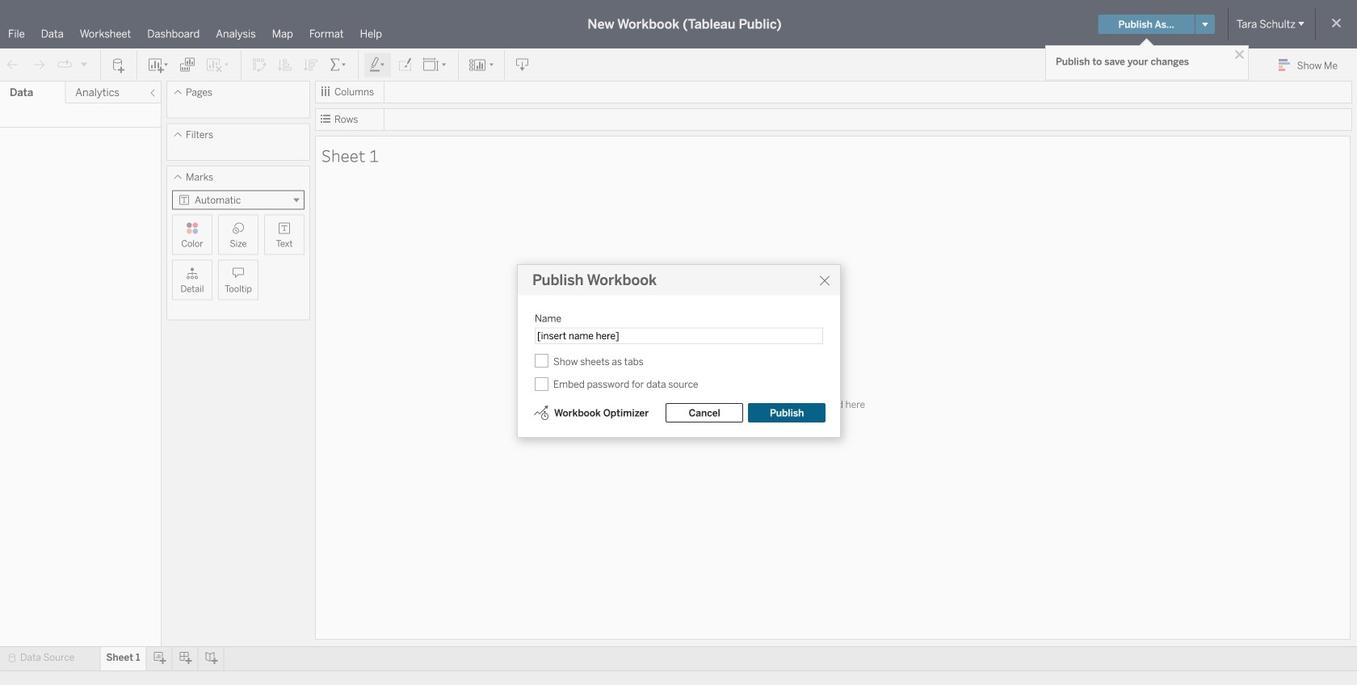 Task type: locate. For each thing, give the bounding box(es) containing it.
show/hide cards image
[[469, 57, 495, 73]]

clear sheet image
[[205, 57, 231, 73]]

highlight image
[[369, 57, 387, 73]]

replay animation image
[[79, 59, 89, 69]]

dialog
[[517, 264, 842, 438]]

replay animation image
[[57, 57, 73, 73]]

redo image
[[31, 57, 47, 73]]

duplicate image
[[179, 57, 196, 73]]

sort descending image
[[303, 57, 319, 73]]

new data source image
[[111, 57, 127, 73]]

close image
[[1233, 47, 1248, 62]]

None text field
[[535, 328, 824, 344]]



Task type: describe. For each thing, give the bounding box(es) containing it.
download image
[[515, 57, 531, 73]]

fit image
[[423, 57, 449, 73]]

format workbook image
[[397, 57, 413, 73]]

collapse image
[[148, 88, 158, 98]]

sort ascending image
[[277, 57, 293, 73]]

new worksheet image
[[147, 57, 170, 73]]

undo image
[[5, 57, 21, 73]]

swap rows and columns image
[[251, 57, 268, 73]]

totals image
[[329, 57, 348, 73]]



Task type: vqa. For each thing, say whether or not it's contained in the screenshot.
Remove Favorite image corresponding to first Remove Favorite button from right
no



